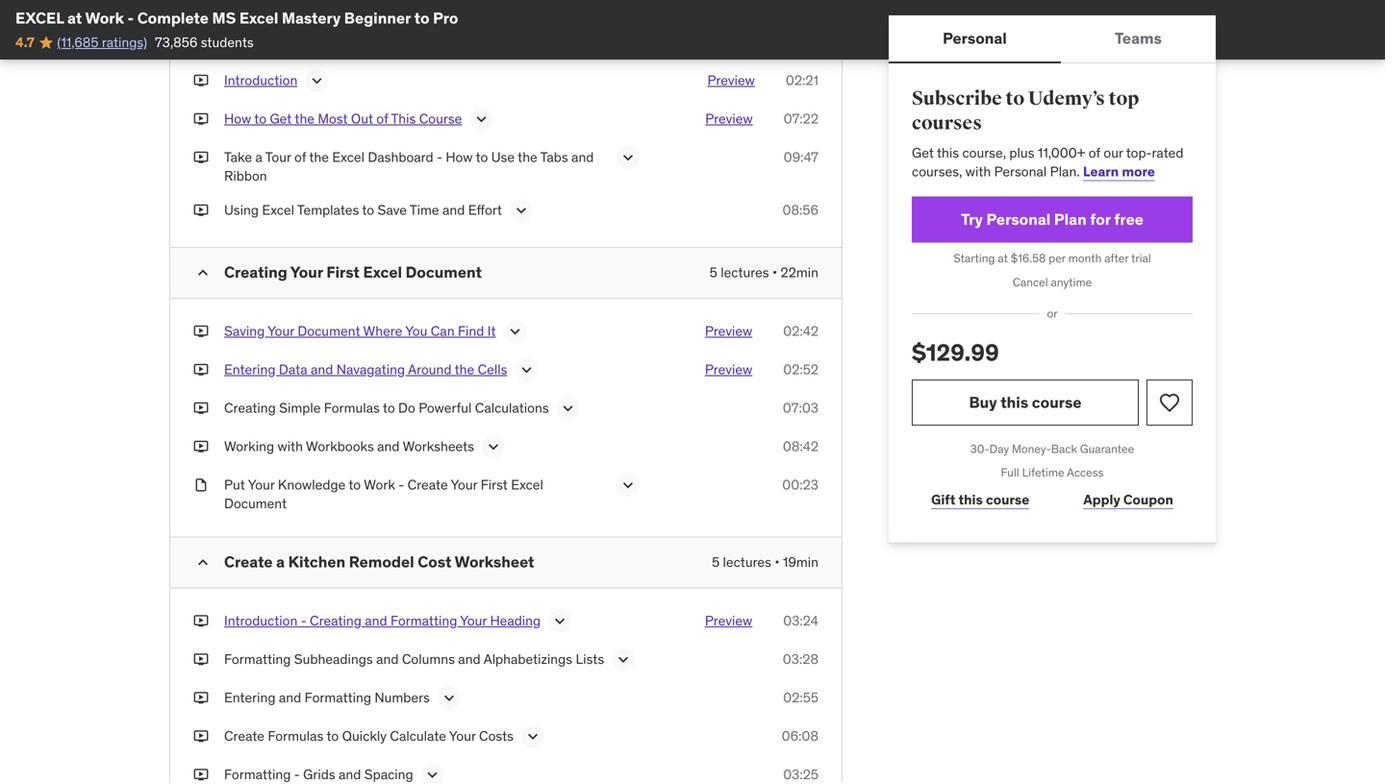 Task type: describe. For each thing, give the bounding box(es) containing it.
quickly
[[342, 728, 387, 745]]

xsmall image for preview
[[193, 71, 209, 90]]

creating inside button
[[310, 613, 362, 630]]

entering and formatting numbers
[[224, 690, 430, 707]]

beginner
[[344, 8, 411, 28]]

the left 'cells'
[[455, 361, 474, 379]]

lectures for creating your first excel document
[[721, 264, 769, 281]]

plan.
[[1050, 163, 1080, 180]]

remodel
[[349, 552, 414, 572]]

show lecture description image right lists at the bottom left
[[614, 651, 633, 670]]

lists
[[576, 651, 604, 668]]

03:28
[[783, 651, 819, 668]]

saving your document where you can find it
[[224, 323, 496, 340]]

get inside "get this course, plus 11,000+ of our top-rated courses, with personal plan."
[[912, 144, 934, 161]]

preview for 02:52
[[705, 361, 752, 379]]

08:56
[[783, 202, 819, 219]]

- up ratings)
[[127, 8, 134, 28]]

get inside button
[[270, 110, 292, 127]]

document inside put your knowledge to work - create your first excel document
[[224, 496, 287, 513]]

to inside button
[[254, 110, 267, 127]]

11,000+
[[1038, 144, 1085, 161]]

rated
[[1152, 144, 1184, 161]]

lifetime
[[1022, 466, 1064, 481]]

creating your first excel document
[[224, 263, 482, 282]]

and right time
[[442, 202, 465, 219]]

your inside button
[[460, 613, 487, 630]]

kitchen
[[288, 552, 345, 572]]

to inside put your knowledge to work - create your first excel document
[[349, 477, 361, 494]]

workbooks
[[306, 438, 374, 456]]

8 xsmall image from the top
[[193, 689, 209, 708]]

07:03
[[783, 400, 819, 417]]

show lecture description image for put your knowledge to work - create your first excel document
[[619, 476, 638, 496]]

alphabetizings
[[484, 651, 572, 668]]

(11,685 ratings)
[[57, 34, 147, 51]]

first inside put your knowledge to work - create your first excel document
[[481, 477, 508, 494]]

put
[[224, 477, 245, 494]]

access
[[1067, 466, 1104, 481]]

subheadings
[[294, 651, 373, 668]]

columns
[[402, 651, 455, 668]]

tabs
[[540, 149, 568, 166]]

xsmall image for 00:23
[[193, 476, 209, 495]]

buy
[[969, 393, 997, 412]]

around
[[408, 361, 452, 379]]

teams button
[[1061, 15, 1216, 62]]

this for buy
[[1001, 393, 1029, 412]]

coupon
[[1123, 492, 1173, 509]]

ms
[[212, 8, 236, 28]]

day
[[989, 442, 1009, 457]]

can
[[431, 323, 455, 340]]

show lecture description image for entering and formatting numbers
[[439, 689, 459, 708]]

creating for creating simple formulas to do powerful calculations
[[224, 400, 276, 417]]

(11,685
[[57, 34, 99, 51]]

a for tour
[[255, 149, 262, 166]]

get this course, plus 11,000+ of our top-rated courses, with personal plan.
[[912, 144, 1184, 180]]

effort
[[468, 202, 502, 219]]

to left save
[[362, 202, 374, 219]]

create for quickly
[[224, 728, 265, 745]]

how inside button
[[224, 110, 251, 127]]

personal button
[[889, 15, 1061, 62]]

put your knowledge to work - create your first excel document
[[224, 477, 543, 513]]

introduction - creating and formatting your heading button
[[224, 612, 541, 635]]

entering for entering data and navagating around the cells
[[224, 361, 276, 379]]

course for gift this course
[[986, 492, 1029, 509]]

take
[[224, 149, 252, 166]]

creating simple formulas to do powerful calculations
[[224, 400, 549, 417]]

show lecture description image for take a tour of the excel dashboard - how to use the tabs and ribbon
[[619, 148, 638, 167]]

2 xsmall image from the top
[[193, 148, 209, 167]]

73,856 students
[[155, 34, 254, 51]]

saving
[[224, 323, 265, 340]]

1 xsmall image from the top
[[193, 110, 209, 128]]

of inside take a tour of the excel dashboard - how to use the tabs and ribbon
[[294, 149, 306, 166]]

07:22
[[784, 110, 819, 127]]

preview left 02:21
[[707, 72, 755, 89]]

after
[[1105, 251, 1129, 266]]

dashboard
[[368, 149, 433, 166]]

take a tour of the excel dashboard - how to use the tabs and ribbon
[[224, 149, 594, 185]]

introduction to microsoft excel button
[[224, 11, 819, 31]]

of inside button
[[376, 110, 388, 127]]

find
[[458, 323, 484, 340]]

how to get the most out of this course button
[[224, 110, 462, 133]]

excel inside put your knowledge to work - create your first excel document
[[511, 477, 543, 494]]

xsmall image for 03:24
[[193, 612, 209, 631]]

1 small image from the top
[[193, 12, 213, 32]]

it
[[487, 323, 496, 340]]

excel inside take a tour of the excel dashboard - how to use the tabs and ribbon
[[332, 149, 365, 166]]

xsmall image for 08:42
[[193, 438, 209, 457]]

$129.99
[[912, 338, 999, 367]]

heading
[[490, 613, 541, 630]]

1 vertical spatial with
[[277, 438, 303, 456]]

the right 'tour'
[[309, 149, 329, 166]]

02:21
[[786, 72, 819, 89]]

introduction for introduction
[[224, 72, 298, 89]]

do
[[398, 400, 415, 417]]

small image for create a kitchen remodel cost worksheet
[[193, 553, 213, 573]]

personal inside "get this course, plus 11,000+ of our top-rated courses, with personal plan."
[[994, 163, 1047, 180]]

numbers
[[375, 690, 430, 707]]

preview for 02:42
[[705, 323, 753, 340]]

- inside put your knowledge to work - create your first excel document
[[399, 477, 404, 494]]

and right grids
[[339, 766, 361, 784]]

show lecture description image for entering data and navagating around the cells
[[517, 361, 536, 380]]

document inside button
[[298, 323, 360, 340]]

back
[[1051, 442, 1077, 457]]

apply
[[1084, 492, 1120, 509]]

mastery
[[282, 8, 341, 28]]

show lecture description image for formatting - grids and spacing
[[423, 766, 442, 784]]

08:42
[[783, 438, 819, 456]]

apply coupon
[[1084, 492, 1173, 509]]

learn more link
[[1083, 163, 1155, 180]]

and inside take a tour of the excel dashboard - how to use the tabs and ribbon
[[571, 149, 594, 166]]

to left the 'do'
[[383, 400, 395, 417]]

at for work
[[67, 8, 82, 28]]

at for $16.58
[[998, 251, 1008, 266]]

plan
[[1054, 210, 1087, 229]]

your down the worksheets
[[451, 477, 477, 494]]

excel
[[15, 8, 64, 28]]

how to get the most out of this course
[[224, 110, 462, 127]]

grids
[[303, 766, 335, 784]]

and up 'formatting subheadings and columns and alphabetizings lists'
[[365, 613, 387, 630]]

the left most
[[295, 110, 315, 127]]

excel up where on the left of the page
[[363, 263, 402, 282]]

course
[[419, 110, 462, 127]]

try personal plan for free
[[961, 210, 1144, 229]]

4.7
[[15, 34, 35, 51]]

your right put
[[248, 477, 275, 494]]

knowledge
[[278, 477, 346, 494]]

formatting inside button
[[391, 613, 457, 630]]

formatting left grids
[[224, 766, 291, 784]]

73,856
[[155, 34, 198, 51]]

xsmall image for formatting subheadings and columns and alphabetizings lists
[[193, 651, 209, 669]]

gift this course
[[931, 492, 1029, 509]]

5 lectures • 22min
[[710, 264, 819, 281]]

with inside "get this course, plus 11,000+ of our top-rated courses, with personal plan."
[[966, 163, 991, 180]]

02:52
[[783, 361, 819, 379]]

formatting - grids and spacing
[[224, 766, 413, 784]]

free
[[1114, 210, 1144, 229]]

• for creating your first excel document
[[772, 264, 777, 281]]

where
[[363, 323, 402, 340]]

apply coupon button
[[1064, 481, 1193, 520]]

gift
[[931, 492, 956, 509]]



Task type: vqa. For each thing, say whether or not it's contained in the screenshot.
.
no



Task type: locate. For each thing, give the bounding box(es) containing it.
lectures for create a kitchen remodel cost worksheet
[[723, 554, 771, 571]]

of right 'out'
[[376, 110, 388, 127]]

1 horizontal spatial document
[[298, 323, 360, 340]]

preview down 5 lectures • 22min at top right
[[705, 323, 753, 340]]

2 horizontal spatial of
[[1089, 144, 1100, 161]]

show lecture description image down calculations
[[484, 438, 503, 457]]

show lecture description image up most
[[307, 71, 326, 90]]

your
[[290, 263, 323, 282], [268, 323, 294, 340], [248, 477, 275, 494], [451, 477, 477, 494], [460, 613, 487, 630], [449, 728, 476, 745]]

with down simple
[[277, 438, 303, 456]]

top-
[[1126, 144, 1152, 161]]

the
[[295, 110, 315, 127], [309, 149, 329, 166], [518, 149, 537, 166], [455, 361, 474, 379]]

1 horizontal spatial first
[[481, 477, 508, 494]]

your right saving on the left top of the page
[[268, 323, 294, 340]]

1 vertical spatial a
[[276, 552, 285, 572]]

22min
[[781, 264, 819, 281]]

2 vertical spatial creating
[[310, 613, 362, 630]]

- inside take a tour of the excel dashboard - how to use the tabs and ribbon
[[437, 149, 442, 166]]

formulas
[[324, 400, 380, 417], [268, 728, 324, 745]]

1 vertical spatial introduction
[[224, 72, 298, 89]]

3 xsmall image from the top
[[193, 399, 209, 418]]

tab list
[[889, 15, 1216, 63]]

guarantee
[[1080, 442, 1134, 457]]

introduction
[[224, 11, 316, 31], [224, 72, 298, 89], [224, 613, 298, 630]]

introduction up 'students'
[[224, 11, 316, 31]]

excel down how to get the most out of this course button
[[332, 149, 365, 166]]

learn
[[1083, 163, 1119, 180]]

first
[[326, 263, 360, 282], [481, 477, 508, 494]]

$16.58
[[1011, 251, 1046, 266]]

month
[[1068, 251, 1102, 266]]

introduction down 'students'
[[224, 72, 298, 89]]

1 vertical spatial at
[[998, 251, 1008, 266]]

introduction button
[[224, 71, 298, 94]]

0 vertical spatial with
[[966, 163, 991, 180]]

templates
[[297, 202, 359, 219]]

a inside take a tour of the excel dashboard - how to use the tabs and ribbon
[[255, 149, 262, 166]]

complete
[[137, 8, 209, 28]]

microsoft
[[338, 11, 409, 31]]

our
[[1104, 144, 1123, 161]]

entering inside button
[[224, 361, 276, 379]]

1 vertical spatial course
[[986, 492, 1029, 509]]

full
[[1001, 466, 1019, 481]]

excel right beginner
[[412, 11, 451, 31]]

this up courses,
[[937, 144, 959, 161]]

0 vertical spatial create
[[408, 477, 448, 494]]

document down put
[[224, 496, 287, 513]]

00:23
[[782, 477, 819, 494]]

xsmall image for using excel templates to save time and effort
[[193, 201, 209, 220]]

at up (11,685
[[67, 8, 82, 28]]

30-day money-back guarantee full lifetime access
[[970, 442, 1134, 481]]

1 horizontal spatial of
[[376, 110, 388, 127]]

creating for creating your first excel document
[[224, 263, 287, 282]]

courses
[[912, 112, 982, 135]]

1 horizontal spatial with
[[966, 163, 991, 180]]

your inside button
[[268, 323, 294, 340]]

formatting down 'subheadings'
[[305, 690, 371, 707]]

xsmall image
[[193, 71, 209, 90], [193, 148, 209, 167], [193, 322, 209, 341], [193, 361, 209, 380], [193, 438, 209, 457], [193, 476, 209, 495], [193, 612, 209, 631], [193, 689, 209, 708]]

0 horizontal spatial first
[[326, 263, 360, 282]]

work down working with workbooks and worksheets
[[364, 477, 395, 494]]

creating up 'subheadings'
[[310, 613, 362, 630]]

5 for creating your first excel document
[[710, 264, 717, 281]]

to down introduction button
[[254, 110, 267, 127]]

create left 'kitchen'
[[224, 552, 273, 572]]

1 horizontal spatial a
[[276, 552, 285, 572]]

and down the introduction - creating and formatting your heading button on the left
[[376, 651, 399, 668]]

course
[[1032, 393, 1082, 412], [986, 492, 1029, 509]]

1 horizontal spatial course
[[1032, 393, 1082, 412]]

1 horizontal spatial get
[[912, 144, 934, 161]]

create up formatting - grids and spacing at the bottom left
[[224, 728, 265, 745]]

to left the pro
[[414, 8, 430, 28]]

3 introduction from the top
[[224, 613, 298, 630]]

1 vertical spatial this
[[1001, 393, 1029, 412]]

• left 22min at the top
[[772, 264, 777, 281]]

and down creating simple formulas to do powerful calculations at the bottom left of page
[[377, 438, 400, 456]]

1 introduction from the top
[[224, 11, 316, 31]]

working
[[224, 438, 274, 456]]

of inside "get this course, plus 11,000+ of our top-rated courses, with personal plan."
[[1089, 144, 1100, 161]]

ratings)
[[102, 34, 147, 51]]

3 xsmall image from the top
[[193, 322, 209, 341]]

udemy's
[[1028, 87, 1105, 111]]

lectures left 19min
[[723, 554, 771, 571]]

show lecture description image for using excel templates to save time and effort
[[512, 201, 531, 220]]

document up can
[[406, 263, 482, 282]]

5 for create a kitchen remodel cost worksheet
[[712, 554, 720, 571]]

0 vertical spatial at
[[67, 8, 82, 28]]

show lecture description image
[[307, 71, 326, 90], [472, 110, 491, 129], [517, 361, 536, 380], [484, 438, 503, 457], [614, 651, 633, 670]]

2 xsmall image from the top
[[193, 201, 209, 220]]

create for remodel
[[224, 552, 273, 572]]

xsmall image for 02:52
[[193, 361, 209, 380]]

your down templates
[[290, 263, 323, 282]]

working with workbooks and worksheets
[[224, 438, 474, 456]]

course,
[[962, 144, 1006, 161]]

show lecture description image for creating simple formulas to do powerful calculations
[[559, 399, 578, 419]]

7 xsmall image from the top
[[193, 612, 209, 631]]

excel down calculations
[[511, 477, 543, 494]]

or
[[1047, 306, 1058, 321]]

introduction inside button
[[224, 613, 298, 630]]

to left use
[[476, 149, 488, 166]]

course down full
[[986, 492, 1029, 509]]

show lecture description image for create formulas to quickly calculate your costs
[[523, 728, 543, 747]]

gift this course link
[[912, 481, 1049, 520]]

this inside button
[[1001, 393, 1029, 412]]

get
[[270, 110, 292, 127], [912, 144, 934, 161]]

cost
[[418, 552, 452, 572]]

and down 'subheadings'
[[279, 690, 301, 707]]

1 vertical spatial formulas
[[268, 728, 324, 745]]

1 vertical spatial creating
[[224, 400, 276, 417]]

- left grids
[[294, 766, 300, 784]]

create down the worksheets
[[408, 477, 448, 494]]

- down course
[[437, 149, 442, 166]]

2 horizontal spatial document
[[406, 263, 482, 282]]

- inside the introduction - creating and formatting your heading button
[[301, 613, 307, 630]]

1 vertical spatial personal
[[994, 163, 1047, 180]]

this inside "get this course, plus 11,000+ of our top-rated courses, with personal plan."
[[937, 144, 959, 161]]

show lecture description image right course
[[472, 110, 491, 129]]

4 xsmall image from the top
[[193, 361, 209, 380]]

1 vertical spatial first
[[481, 477, 508, 494]]

to down working with workbooks and worksheets
[[349, 477, 361, 494]]

the right use
[[518, 149, 537, 166]]

for
[[1090, 210, 1111, 229]]

this right gift
[[959, 492, 983, 509]]

get up courses,
[[912, 144, 934, 161]]

preview left 07:22
[[705, 110, 753, 127]]

2 vertical spatial document
[[224, 496, 287, 513]]

0 vertical spatial introduction
[[224, 11, 316, 31]]

at left $16.58
[[998, 251, 1008, 266]]

0 vertical spatial first
[[326, 263, 360, 282]]

0 vertical spatial small image
[[193, 12, 213, 32]]

most
[[318, 110, 348, 127]]

to left udemy's
[[1006, 87, 1025, 111]]

0 horizontal spatial work
[[85, 8, 124, 28]]

1 xsmall image from the top
[[193, 71, 209, 90]]

introduction inside introduction to microsoft excel dropdown button
[[224, 11, 316, 31]]

introduction for introduction - creating and formatting your heading
[[224, 613, 298, 630]]

course inside button
[[1032, 393, 1082, 412]]

0 horizontal spatial document
[[224, 496, 287, 513]]

data
[[279, 361, 307, 379]]

excel at work - complete ms excel mastery beginner to pro
[[15, 8, 458, 28]]

0 vertical spatial work
[[85, 8, 124, 28]]

powerful
[[419, 400, 472, 417]]

xsmall image
[[193, 110, 209, 128], [193, 201, 209, 220], [193, 399, 209, 418], [193, 651, 209, 669], [193, 728, 209, 746], [193, 766, 209, 784]]

create
[[408, 477, 448, 494], [224, 552, 273, 572], [224, 728, 265, 745]]

cancel
[[1013, 275, 1048, 290]]

show lecture description image right 'cells'
[[517, 361, 536, 380]]

excel inside dropdown button
[[412, 11, 451, 31]]

02:42
[[783, 323, 819, 340]]

to inside subscribe to udemy's top courses
[[1006, 87, 1025, 111]]

2 vertical spatial create
[[224, 728, 265, 745]]

and right tabs
[[571, 149, 594, 166]]

0 vertical spatial course
[[1032, 393, 1082, 412]]

worksheet
[[455, 552, 534, 572]]

0 vertical spatial how
[[224, 110, 251, 127]]

- down the worksheets
[[399, 477, 404, 494]]

small image for creating your first excel document
[[193, 264, 213, 283]]

saving your document where you can find it button
[[224, 322, 496, 345]]

create formulas to quickly calculate your costs
[[224, 728, 514, 745]]

per
[[1049, 251, 1066, 266]]

using
[[224, 202, 259, 219]]

buy this course
[[969, 393, 1082, 412]]

and right columns
[[458, 651, 481, 668]]

a left 'tour'
[[255, 149, 262, 166]]

xsmall image for creating simple formulas to do powerful calculations
[[193, 399, 209, 418]]

introduction for introduction to microsoft excel
[[224, 11, 316, 31]]

with down the course,
[[966, 163, 991, 180]]

0 vertical spatial personal
[[943, 28, 1007, 48]]

more
[[1122, 163, 1155, 180]]

0 horizontal spatial how
[[224, 110, 251, 127]]

2 vertical spatial personal
[[986, 210, 1051, 229]]

03:24
[[783, 613, 819, 630]]

1 vertical spatial 5
[[712, 554, 720, 571]]

introduction - creating and formatting your heading
[[224, 613, 541, 630]]

1 horizontal spatial at
[[998, 251, 1008, 266]]

show lecture description image
[[619, 148, 638, 167], [512, 201, 531, 220], [506, 322, 525, 342], [559, 399, 578, 419], [619, 476, 638, 496], [550, 612, 570, 631], [439, 689, 459, 708], [523, 728, 543, 747], [423, 766, 442, 784]]

lectures left 22min at the top
[[721, 264, 769, 281]]

1 vertical spatial create
[[224, 552, 273, 572]]

tour
[[265, 149, 291, 166]]

simple
[[279, 400, 321, 417]]

5 xsmall image from the top
[[193, 438, 209, 457]]

how inside take a tour of the excel dashboard - how to use the tabs and ribbon
[[446, 149, 473, 166]]

your left heading
[[460, 613, 487, 630]]

a left 'kitchen'
[[276, 552, 285, 572]]

4 xsmall image from the top
[[193, 651, 209, 669]]

trial
[[1131, 251, 1151, 266]]

xsmall image for formatting - grids and spacing
[[193, 766, 209, 784]]

calculate
[[390, 728, 446, 745]]

and right the data
[[311, 361, 333, 379]]

5 xsmall image from the top
[[193, 728, 209, 746]]

0 horizontal spatial at
[[67, 8, 82, 28]]

1 horizontal spatial work
[[364, 477, 395, 494]]

xsmall image for create formulas to quickly calculate your costs
[[193, 728, 209, 746]]

excel right the using
[[262, 202, 294, 219]]

course up the back
[[1032, 393, 1082, 412]]

1 vertical spatial •
[[775, 554, 780, 571]]

of left 'our'
[[1089, 144, 1100, 161]]

preview
[[707, 72, 755, 89], [705, 110, 753, 127], [705, 323, 753, 340], [705, 361, 752, 379], [705, 613, 752, 630]]

0 vertical spatial this
[[937, 144, 959, 161]]

formulas up formatting - grids and spacing at the bottom left
[[268, 728, 324, 745]]

preview down '5 lectures • 19min'
[[705, 613, 752, 630]]

xsmall image for 02:42
[[193, 322, 209, 341]]

1 vertical spatial small image
[[193, 264, 213, 283]]

wishlist image
[[1158, 391, 1181, 414]]

to left microsoft
[[319, 11, 335, 31]]

0 horizontal spatial course
[[986, 492, 1029, 509]]

6 xsmall image from the top
[[193, 766, 209, 784]]

2 vertical spatial introduction
[[224, 613, 298, 630]]

this for gift
[[959, 492, 983, 509]]

to inside dropdown button
[[319, 11, 335, 31]]

navagating
[[336, 361, 405, 379]]

1 vertical spatial document
[[298, 323, 360, 340]]

creating up saving on the left top of the page
[[224, 263, 287, 282]]

work
[[85, 8, 124, 28], [364, 477, 395, 494]]

how down course
[[446, 149, 473, 166]]

ribbon
[[224, 167, 267, 185]]

lectures
[[721, 264, 769, 281], [723, 554, 771, 571]]

starting at $16.58 per month after trial cancel anytime
[[953, 251, 1151, 290]]

0 vertical spatial document
[[406, 263, 482, 282]]

tab list containing personal
[[889, 15, 1216, 63]]

get up 'tour'
[[270, 110, 292, 127]]

2 vertical spatial small image
[[193, 553, 213, 573]]

0 vertical spatial •
[[772, 264, 777, 281]]

creating up working
[[224, 400, 276, 417]]

0 vertical spatial get
[[270, 110, 292, 127]]

personal up subscribe
[[943, 28, 1007, 48]]

5 left 22min at the top
[[710, 264, 717, 281]]

0 vertical spatial formulas
[[324, 400, 380, 417]]

how up take
[[224, 110, 251, 127]]

this right buy
[[1001, 393, 1029, 412]]

show lecture description image for introduction
[[307, 71, 326, 90]]

0 vertical spatial creating
[[224, 263, 287, 282]]

create inside put your knowledge to work - create your first excel document
[[408, 477, 448, 494]]

document up the data
[[298, 323, 360, 340]]

pro
[[433, 8, 458, 28]]

entering for entering and formatting numbers
[[224, 690, 276, 707]]

using excel templates to save time and effort
[[224, 202, 502, 219]]

this for get
[[937, 144, 959, 161]]

preview left '02:52'
[[705, 361, 752, 379]]

first up worksheet
[[481, 477, 508, 494]]

show lecture description image for how to get the most out of this course
[[472, 110, 491, 129]]

to left quickly
[[327, 728, 339, 745]]

work up (11,685 ratings)
[[85, 8, 124, 28]]

try personal plan for free link
[[912, 197, 1193, 243]]

starting
[[953, 251, 995, 266]]

teams
[[1115, 28, 1162, 48]]

1 entering from the top
[[224, 361, 276, 379]]

a for kitchen
[[276, 552, 285, 572]]

anytime
[[1051, 275, 1092, 290]]

of right 'tour'
[[294, 149, 306, 166]]

19min
[[783, 554, 819, 571]]

students
[[201, 34, 254, 51]]

1 vertical spatial get
[[912, 144, 934, 161]]

- up 'subheadings'
[[301, 613, 307, 630]]

5 lectures • 19min
[[712, 554, 819, 571]]

1 vertical spatial lectures
[[723, 554, 771, 571]]

formulas up working with workbooks and worksheets
[[324, 400, 380, 417]]

worksheets
[[403, 438, 474, 456]]

0 vertical spatial a
[[255, 149, 262, 166]]

1 vertical spatial how
[[446, 149, 473, 166]]

5 left 19min
[[712, 554, 720, 571]]

2 introduction from the top
[[224, 72, 298, 89]]

formatting up columns
[[391, 613, 457, 630]]

• for create a kitchen remodel cost worksheet
[[775, 554, 780, 571]]

at inside starting at $16.58 per month after trial cancel anytime
[[998, 251, 1008, 266]]

money-
[[1012, 442, 1051, 457]]

0 horizontal spatial get
[[270, 110, 292, 127]]

entering
[[224, 361, 276, 379], [224, 690, 276, 707]]

personal down plus
[[994, 163, 1047, 180]]

02:55
[[783, 690, 819, 707]]

spacing
[[364, 766, 413, 784]]

0 horizontal spatial a
[[255, 149, 262, 166]]

create a kitchen remodel cost worksheet
[[224, 552, 534, 572]]

0 vertical spatial 5
[[710, 264, 717, 281]]

how
[[224, 110, 251, 127], [446, 149, 473, 166]]

formatting left 'subheadings'
[[224, 651, 291, 668]]

0 horizontal spatial of
[[294, 149, 306, 166]]

personal up $16.58
[[986, 210, 1051, 229]]

first up saving your document where you can find it
[[326, 263, 360, 282]]

introduction down 'kitchen'
[[224, 613, 298, 630]]

2 entering from the top
[[224, 690, 276, 707]]

1 horizontal spatial how
[[446, 149, 473, 166]]

2 small image from the top
[[193, 264, 213, 283]]

2 vertical spatial this
[[959, 492, 983, 509]]

to
[[414, 8, 430, 28], [319, 11, 335, 31], [1006, 87, 1025, 111], [254, 110, 267, 127], [476, 149, 488, 166], [362, 202, 374, 219], [383, 400, 395, 417], [349, 477, 361, 494], [327, 728, 339, 745]]

personal inside button
[[943, 28, 1007, 48]]

your left costs
[[449, 728, 476, 745]]

to inside take a tour of the excel dashboard - how to use the tabs and ribbon
[[476, 149, 488, 166]]

6 xsmall image from the top
[[193, 476, 209, 495]]

document
[[406, 263, 482, 282], [298, 323, 360, 340], [224, 496, 287, 513]]

excel
[[239, 8, 278, 28], [412, 11, 451, 31], [332, 149, 365, 166], [262, 202, 294, 219], [363, 263, 402, 282], [511, 477, 543, 494]]

1 vertical spatial entering
[[224, 690, 276, 707]]

excel right ms
[[239, 8, 278, 28]]

preview for 03:24
[[705, 613, 752, 630]]

• left 19min
[[775, 554, 780, 571]]

0 horizontal spatial with
[[277, 438, 303, 456]]

course for buy this course
[[1032, 393, 1082, 412]]

work inside put your knowledge to work - create your first excel document
[[364, 477, 395, 494]]

3 small image from the top
[[193, 553, 213, 573]]

small image
[[193, 12, 213, 32], [193, 264, 213, 283], [193, 553, 213, 573]]

1 vertical spatial work
[[364, 477, 395, 494]]

0 vertical spatial entering
[[224, 361, 276, 379]]

0 vertical spatial lectures
[[721, 264, 769, 281]]



